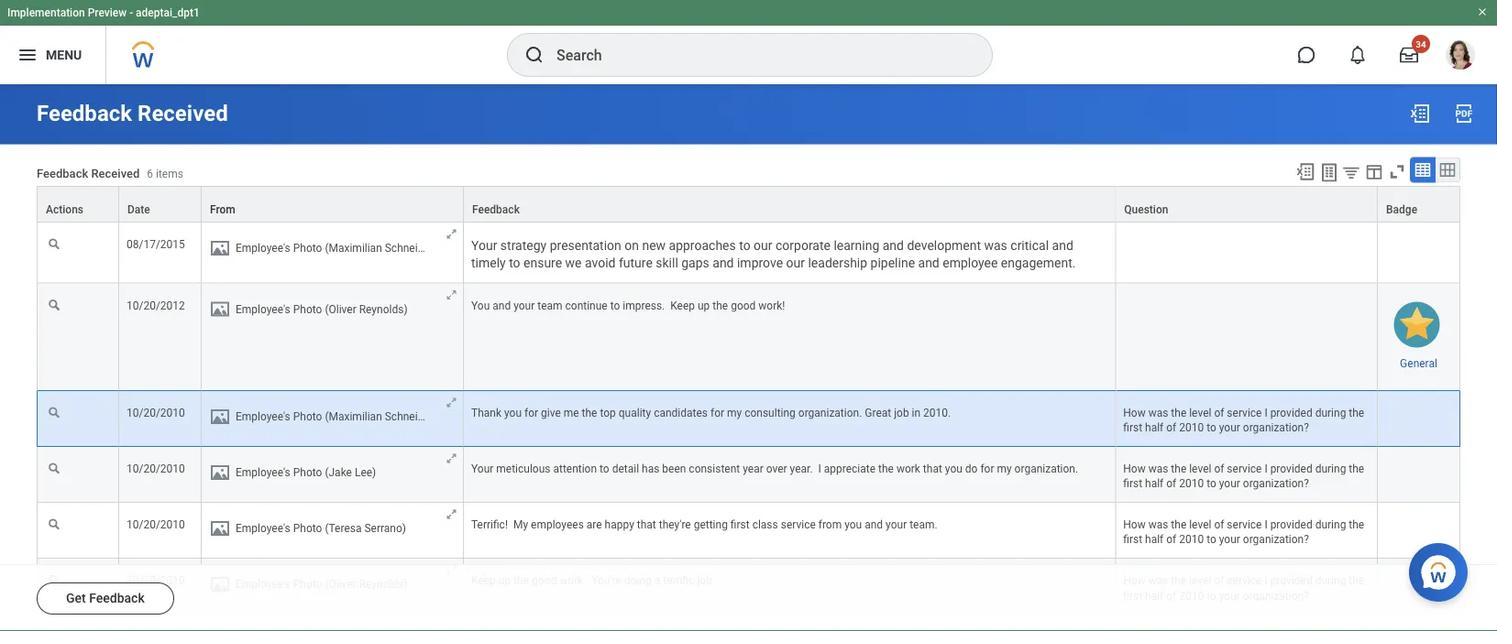 Task type: describe. For each thing, give the bounding box(es) containing it.
how for in
[[1123, 406, 1146, 419]]

employee's photo (teresa serrano)
[[236, 522, 406, 535]]

1 horizontal spatial organization.
[[1015, 463, 1078, 475]]

date
[[127, 203, 150, 216]]

preview
[[88, 6, 127, 19]]

timely
[[471, 255, 506, 270]]

during for in
[[1315, 406, 1346, 419]]

ensure
[[524, 255, 562, 270]]

2010.
[[923, 406, 951, 419]]

year.
[[790, 463, 813, 475]]

export to excel image for view printable version (pdf) icon
[[1409, 103, 1431, 125]]

approaches
[[669, 238, 736, 253]]

4 how was the level of service i provided during the first half of 2010 to your organization? from the top
[[1123, 575, 1367, 602]]

1 horizontal spatial our
[[786, 255, 805, 270]]

actions button
[[38, 187, 118, 222]]

-
[[129, 6, 133, 19]]

1 horizontal spatial for
[[711, 406, 724, 419]]

consulting
[[745, 406, 796, 419]]

you
[[471, 299, 490, 312]]

general link
[[1400, 353, 1438, 370]]

photo for your meticulous attention to detail has been consistent year over year.  i appreciate the work that you do for my organization.
[[293, 466, 322, 479]]

work.
[[559, 575, 586, 587]]

image image for thank you for give me the top quality candidates for my consulting organization. great job in 2010.
[[209, 406, 231, 428]]

future
[[619, 255, 653, 270]]

your for thank you for give me the top quality candidates for my consulting organization. great job in 2010.
[[1219, 421, 1240, 434]]

grow image for thank you for give me the top quality candidates for my consulting organization. great job in 2010.
[[445, 395, 458, 409]]

34 button
[[1389, 35, 1430, 75]]

gaps
[[682, 255, 710, 270]]

5 row from the top
[[37, 503, 1461, 559]]

close environment banner image
[[1477, 6, 1488, 17]]

provided for in
[[1271, 406, 1313, 419]]

we
[[565, 255, 582, 270]]

give
[[541, 406, 561, 419]]

employee's for keep up the good work.  you're doing a terrific job.
[[236, 578, 290, 591]]

serrano)
[[364, 522, 406, 535]]

critical
[[1011, 238, 1049, 253]]

(oliver for keep up the good work.  you're doing a terrific job.
[[325, 578, 356, 591]]

(teresa
[[325, 522, 362, 535]]

0 vertical spatial our
[[754, 238, 773, 253]]

received for feedback received
[[138, 100, 228, 127]]

a
[[654, 575, 660, 587]]

how was the level of service i provided during the first half of 2010 to your organization? for in
[[1123, 406, 1367, 434]]

1 vertical spatial my
[[997, 463, 1012, 475]]

general
[[1400, 357, 1438, 370]]

row containing 10/20/2012
[[37, 283, 1461, 391]]

grow image for terrific!  my employees are happy that they're getting first class service from you and your team.
[[445, 508, 458, 521]]

image image for you and your team continue to impress.  keep up the good work!
[[209, 298, 231, 320]]

feedback inside 'button'
[[89, 591, 145, 607]]

i for in
[[1265, 406, 1268, 419]]

1 horizontal spatial good
[[731, 299, 756, 312]]

schneider) for your
[[385, 242, 437, 254]]

employee's photo (jake lee)
[[236, 466, 376, 479]]

profile logan mcneil image
[[1446, 40, 1475, 73]]

0 horizontal spatial keep
[[471, 575, 496, 587]]

inbox large image
[[1400, 46, 1418, 64]]

how was the level of service i provided during the first half of 2010 to your organization? for team.
[[1123, 519, 1367, 546]]

menu banner
[[0, 0, 1497, 84]]

happy
[[605, 519, 634, 531]]

export to worksheets image
[[1319, 162, 1341, 184]]

year
[[743, 463, 764, 475]]

top
[[600, 406, 616, 419]]

terrific
[[663, 575, 695, 587]]

terrific!  my employees are happy that they're getting first class service from you and your team.
[[471, 519, 938, 531]]

and down approaches
[[713, 255, 734, 270]]

1 horizontal spatial keep
[[670, 299, 695, 312]]

photo for keep up the good work.  you're doing a terrific job.
[[293, 578, 322, 591]]

10/20/2010 for employee's photo (maximilian schneider)
[[127, 406, 185, 419]]

consistent
[[689, 463, 740, 475]]

0 horizontal spatial good
[[532, 575, 557, 587]]

4 during from the top
[[1315, 575, 1346, 587]]

first for team.
[[1123, 533, 1143, 546]]

employee's for thank you for give me the top quality candidates for my consulting organization. great job in 2010.
[[236, 410, 290, 423]]

organization? for in
[[1243, 421, 1309, 434]]

your for your meticulous attention to detail has been consistent year over year.  i appreciate the work that you do for my organization.
[[471, 463, 494, 475]]

do
[[965, 463, 978, 475]]

level for that
[[1189, 463, 1212, 475]]

service for in
[[1227, 406, 1262, 419]]

your strategy presentation on new approaches to our corporate learning and development was critical and timely to ensure we avoid future skill gaps and improve our leadership pipeline and employee engagement.
[[471, 238, 1077, 270]]

2010 for that
[[1179, 477, 1204, 490]]

employee's photo (maximilian schneider) for your
[[236, 242, 437, 254]]

getting
[[694, 519, 728, 531]]

photo for your strategy presentation on new approaches to our corporate learning and development was critical and timely to ensure we avoid future skill gaps and improve our leadership pipeline and employee engagement.
[[293, 242, 322, 254]]

and up pipeline at top
[[883, 238, 904, 253]]

during for that
[[1315, 463, 1346, 475]]

feedback for feedback received
[[37, 100, 132, 127]]

presentation
[[550, 238, 621, 253]]

half for team.
[[1145, 533, 1164, 546]]

corporate
[[776, 238, 831, 253]]

0 vertical spatial organization.
[[798, 406, 862, 419]]

feedback received
[[37, 100, 228, 127]]

reynolds) for you and your team continue to impress.  keep up the good work!
[[359, 303, 408, 315]]

engagement.
[[1001, 255, 1076, 270]]

skill
[[656, 255, 678, 270]]

implementation preview -   adeptai_dpt1
[[7, 6, 200, 19]]

was for in
[[1149, 406, 1169, 419]]

cell for your meticulous attention to detail has been consistent year over year.  i appreciate the work that you do for my organization.
[[1378, 447, 1461, 503]]

employee's for terrific!  my employees are happy that they're getting first class service from you and your team.
[[236, 522, 290, 535]]

half for that
[[1145, 477, 1164, 490]]

employee
[[943, 255, 998, 270]]

avoid
[[585, 255, 616, 270]]

4 how from the top
[[1123, 575, 1146, 587]]

your for terrific!  my employees are happy that they're getting first class service from you and your team.
[[1219, 533, 1240, 546]]

view printable version (pdf) image
[[1453, 103, 1475, 125]]

grow image for you and your team continue to impress.  keep up the good work!
[[445, 288, 458, 302]]

1 horizontal spatial you
[[845, 519, 862, 531]]

appreciate
[[824, 463, 876, 475]]

feedback button
[[464, 187, 1115, 222]]

4 half from the top
[[1145, 589, 1164, 602]]

service for that
[[1227, 463, 1262, 475]]

get feedback
[[66, 591, 145, 607]]

how for team.
[[1123, 519, 1146, 531]]

grow image for your
[[445, 227, 458, 241]]

service for team.
[[1227, 519, 1262, 531]]

job
[[894, 406, 909, 419]]

34
[[1416, 39, 1427, 50]]

employee's photo (oliver reynolds) cell for you
[[202, 283, 464, 391]]

(maximilian for thank
[[325, 410, 382, 423]]

get
[[66, 591, 86, 607]]

click to view/edit grid preferences image
[[1364, 162, 1385, 182]]

my
[[513, 519, 528, 531]]

image image for keep up the good work.  you're doing a terrific job.
[[209, 574, 231, 596]]

date button
[[119, 187, 201, 222]]

toolbar inside feedback received main content
[[1287, 157, 1461, 186]]

10/20/2010 for employee's photo (jake lee)
[[127, 463, 185, 475]]

level for in
[[1189, 406, 1212, 419]]

cell for your strategy presentation on new approaches to our corporate learning and development was critical and timely to ensure we avoid future skill gaps and improve our leadership pipeline and employee engagement.
[[1378, 222, 1461, 283]]

menu
[[46, 47, 82, 62]]

grow image for your meticulous attention to detail has been consistent year over year.  i appreciate the work that you do for my organization.
[[445, 452, 458, 465]]

1 vertical spatial up
[[499, 575, 511, 587]]

search image
[[524, 44, 546, 66]]

and down "development"
[[918, 255, 940, 270]]

employee's photo (teresa serrano) cell
[[202, 503, 464, 559]]

over
[[766, 463, 787, 475]]

been
[[662, 463, 686, 475]]

lee)
[[355, 466, 376, 479]]

badge button
[[1378, 187, 1460, 222]]

feedback received main content
[[0, 84, 1497, 632]]

thank you for give me the top quality candidates for my consulting organization. great job in 2010.
[[471, 406, 951, 419]]

was for team.
[[1149, 519, 1169, 531]]

from
[[210, 203, 235, 216]]

meticulous
[[496, 463, 551, 475]]



Task type: locate. For each thing, give the bounding box(es) containing it.
2 vertical spatial you
[[845, 519, 862, 531]]

grow image
[[445, 227, 458, 241], [445, 564, 458, 577]]

for right do
[[981, 463, 994, 475]]

employee's photo (oliver reynolds)
[[236, 303, 408, 315], [236, 578, 408, 591]]

3 10/20/2010 from the top
[[127, 519, 185, 531]]

1 horizontal spatial that
[[923, 463, 942, 475]]

2 provided from the top
[[1271, 463, 1313, 475]]

(maximilian down from popup button
[[325, 242, 382, 254]]

fullscreen image
[[1387, 162, 1407, 182]]

was inside your strategy presentation on new approaches to our corporate learning and development was critical and timely to ensure we avoid future skill gaps and improve our leadership pipeline and employee engagement.
[[984, 238, 1008, 253]]

and
[[883, 238, 904, 253], [1052, 238, 1074, 253], [713, 255, 734, 270], [918, 255, 940, 270], [493, 299, 511, 312], [865, 519, 883, 531]]

date column header
[[119, 186, 202, 223]]

3 level from the top
[[1189, 519, 1212, 531]]

schneider) left thank
[[385, 410, 437, 423]]

0 vertical spatial that
[[923, 463, 942, 475]]

employee's for your strategy presentation on new approaches to our corporate learning and development was critical and timely to ensure we avoid future skill gaps and improve our leadership pipeline and employee engagement.
[[236, 242, 290, 254]]

0 horizontal spatial export to excel image
[[1296, 162, 1316, 182]]

pipeline
[[871, 255, 915, 270]]

row up year
[[37, 391, 1461, 447]]

keep down terrific!
[[471, 575, 496, 587]]

cell for terrific!  my employees are happy that they're getting first class service from you and your team.
[[1378, 503, 1461, 559]]

grow image left meticulous
[[445, 452, 458, 465]]

1 employee's photo (oliver reynolds) cell from the top
[[202, 283, 464, 391]]

new
[[642, 238, 666, 253]]

1 image image from the top
[[209, 237, 231, 259]]

up down terrific!
[[499, 575, 511, 587]]

feedback up strategy
[[472, 203, 520, 216]]

1 row from the top
[[37, 186, 1461, 223]]

3 how was the level of service i provided during the first half of 2010 to your organization? from the top
[[1123, 519, 1367, 546]]

5 image image from the top
[[209, 518, 231, 540]]

3 row from the top
[[37, 391, 1461, 447]]

4 grow image from the top
[[445, 508, 458, 521]]

2 employee's from the top
[[236, 303, 290, 315]]

1 half from the top
[[1145, 421, 1164, 434]]

question
[[1124, 203, 1169, 216]]

work!
[[759, 299, 785, 312]]

5 photo from the top
[[293, 522, 322, 535]]

4 level from the top
[[1189, 575, 1212, 587]]

0 vertical spatial export to excel image
[[1409, 103, 1431, 125]]

employee's inside your strategy presentation on new approaches to our corporate learning and development was critical and timely to ensure we avoid future skill gaps and improve our leadership pipeline and employee engagement. row
[[236, 242, 290, 254]]

row down improve
[[37, 283, 1461, 391]]

employee's photo (maximilian schneider) cell for your
[[202, 222, 464, 283]]

for right candidates
[[711, 406, 724, 419]]

during for team.
[[1315, 519, 1346, 531]]

10/20/2010 for employee's photo (oliver reynolds)
[[127, 575, 185, 587]]

organization? for team.
[[1243, 533, 1309, 546]]

(maximilian up "lee)"
[[325, 410, 382, 423]]

adeptai_dpt1
[[136, 6, 200, 19]]

1 how from the top
[[1123, 406, 1146, 419]]

that right work on the bottom right of page
[[923, 463, 942, 475]]

how was the level of service i provided during the first half of 2010 to your organization? for that
[[1123, 463, 1367, 490]]

schneider) down from popup button
[[385, 242, 437, 254]]

2 how from the top
[[1123, 463, 1146, 475]]

2 row from the top
[[37, 283, 1461, 391]]

2010 for in
[[1179, 421, 1204, 434]]

3 during from the top
[[1315, 519, 1346, 531]]

received up items
[[138, 100, 228, 127]]

export to excel image
[[1409, 103, 1431, 125], [1296, 162, 1316, 182]]

1 vertical spatial (maximilian
[[325, 410, 382, 423]]

to
[[739, 238, 751, 253], [509, 255, 520, 270], [610, 299, 620, 312], [1207, 421, 1217, 434], [600, 463, 609, 475], [1207, 477, 1217, 490], [1207, 533, 1217, 546], [1207, 589, 1217, 602]]

(maximilian inside your strategy presentation on new approaches to our corporate learning and development was critical and timely to ensure we avoid future skill gaps and improve our leadership pipeline and employee engagement. row
[[325, 242, 382, 254]]

1 vertical spatial export to excel image
[[1296, 162, 1316, 182]]

0 vertical spatial received
[[138, 100, 228, 127]]

employee's photo (maximilian schneider) up the (jake
[[236, 410, 437, 423]]

1 your from the top
[[471, 238, 497, 253]]

items
[[156, 168, 183, 180]]

2 level from the top
[[1189, 463, 1212, 475]]

your for your meticulous attention to detail has been consistent year over year.  i appreciate the work that you do for my organization.
[[1219, 477, 1240, 490]]

2 half from the top
[[1145, 477, 1164, 490]]

1 vertical spatial you
[[945, 463, 963, 475]]

schneider)
[[385, 242, 437, 254], [385, 410, 437, 423]]

your inside your strategy presentation on new approaches to our corporate learning and development was critical and timely to ensure we avoid future skill gaps and improve our leadership pipeline and employee engagement.
[[471, 238, 497, 253]]

1 vertical spatial grow image
[[445, 564, 458, 577]]

toolbar
[[1287, 157, 1461, 186]]

and up engagement. on the top of page
[[1052, 238, 1074, 253]]

3 how from the top
[[1123, 519, 1146, 531]]

2 schneider) from the top
[[385, 410, 437, 423]]

employee's photo (jake lee) cell
[[202, 447, 464, 503]]

keep
[[670, 299, 695, 312], [471, 575, 496, 587]]

1 horizontal spatial my
[[997, 463, 1012, 475]]

0 vertical spatial employee's photo (maximilian schneider)
[[236, 242, 437, 254]]

cell
[[1116, 222, 1378, 283], [1378, 222, 1461, 283], [1116, 283, 1378, 391], [1378, 391, 1461, 447], [1378, 447, 1461, 503], [1378, 503, 1461, 559], [1378, 559, 1461, 615]]

1 vertical spatial good
[[532, 575, 557, 587]]

attention
[[553, 463, 597, 475]]

4 employee's from the top
[[236, 466, 290, 479]]

0 vertical spatial grow image
[[445, 227, 458, 241]]

in
[[912, 406, 921, 419]]

good left work.
[[532, 575, 557, 587]]

5 employee's from the top
[[236, 522, 290, 535]]

organization.
[[798, 406, 862, 419], [1015, 463, 1078, 475]]

strategy
[[501, 238, 547, 253]]

schneider) inside your strategy presentation on new approaches to our corporate learning and development was critical and timely to ensure we avoid future skill gaps and improve our leadership pipeline and employee engagement. row
[[385, 242, 437, 254]]

6 photo from the top
[[293, 578, 322, 591]]

organization. right do
[[1015, 463, 1078, 475]]

1 during from the top
[[1315, 406, 1346, 419]]

you
[[504, 406, 522, 419], [945, 463, 963, 475], [845, 519, 862, 531]]

3 2010 from the top
[[1179, 533, 1204, 546]]

photo for you and your team continue to impress.  keep up the good work!
[[293, 303, 322, 315]]

0 horizontal spatial our
[[754, 238, 773, 253]]

badge
[[1386, 203, 1418, 216]]

image image
[[209, 237, 231, 259], [209, 298, 231, 320], [209, 406, 231, 428], [209, 462, 231, 484], [209, 518, 231, 540], [209, 574, 231, 596]]

row down year
[[37, 503, 1461, 559]]

6 employee's from the top
[[236, 578, 290, 591]]

export to excel image for export to worksheets image
[[1296, 162, 1316, 182]]

cell for thank you for give me the top quality candidates for my consulting organization. great job in 2010.
[[1378, 391, 1461, 447]]

employee's
[[236, 242, 290, 254], [236, 303, 290, 315], [236, 410, 290, 423], [236, 466, 290, 479], [236, 522, 290, 535], [236, 578, 290, 591]]

3 provided from the top
[[1271, 519, 1313, 531]]

1 horizontal spatial up
[[698, 299, 710, 312]]

your strategy presentation on new approaches to our corporate learning and development was critical and timely to ensure we avoid future skill gaps and improve our leadership pipeline and employee engagement. row
[[37, 222, 1461, 283]]

image image for your strategy presentation on new approaches to our corporate learning and development was critical and timely to ensure we avoid future skill gaps and improve our leadership pipeline and employee engagement.
[[209, 237, 231, 259]]

row
[[37, 186, 1461, 223], [37, 283, 1461, 391], [37, 391, 1461, 447], [37, 447, 1461, 503], [37, 503, 1461, 559], [37, 559, 1461, 615]]

0 vertical spatial reynolds)
[[359, 303, 408, 315]]

1 grow image from the top
[[445, 227, 458, 241]]

0 vertical spatial employee's photo (oliver reynolds) cell
[[202, 283, 464, 391]]

1 vertical spatial your
[[471, 463, 494, 475]]

1 (oliver from the top
[[325, 303, 356, 315]]

how for that
[[1123, 463, 1146, 475]]

employee's photo (oliver reynolds) for 10/20/2010
[[236, 578, 408, 591]]

2 horizontal spatial for
[[981, 463, 994, 475]]

4 2010 from the top
[[1179, 589, 1204, 602]]

your for keep up the good work.  you're doing a terrific job.
[[1219, 589, 1240, 602]]

menu button
[[0, 26, 106, 84]]

0 vertical spatial keep
[[670, 299, 695, 312]]

1 vertical spatial our
[[786, 255, 805, 270]]

0 vertical spatial employee's photo (oliver reynolds)
[[236, 303, 408, 315]]

on
[[625, 238, 639, 253]]

2 grow image from the top
[[445, 564, 458, 577]]

employee's photo (maximilian schneider) cell
[[202, 222, 464, 283], [202, 391, 464, 447]]

1 vertical spatial received
[[91, 167, 140, 180]]

1 reynolds) from the top
[[359, 303, 408, 315]]

i for that
[[1265, 463, 1268, 475]]

thank
[[471, 406, 502, 419]]

provided for team.
[[1271, 519, 1313, 531]]

2 2010 from the top
[[1179, 477, 1204, 490]]

your up timely
[[471, 238, 497, 253]]

image image inside the employee's photo (jake lee) cell
[[209, 462, 231, 484]]

keep up the good work.  you're doing a terrific job.
[[471, 575, 715, 587]]

organization? for that
[[1243, 477, 1309, 490]]

from button
[[202, 187, 463, 222]]

for
[[524, 406, 538, 419], [711, 406, 724, 419], [981, 463, 994, 475]]

your left meticulous
[[471, 463, 494, 475]]

that right happy
[[637, 519, 656, 531]]

up
[[698, 299, 710, 312], [499, 575, 511, 587]]

3 half from the top
[[1145, 533, 1164, 546]]

feedback inside popup button
[[472, 203, 520, 216]]

4 image image from the top
[[209, 462, 231, 484]]

4 photo from the top
[[293, 466, 322, 479]]

team
[[538, 299, 563, 312]]

schneider) for thank
[[385, 410, 437, 423]]

cell for keep up the good work.  you're doing a terrific job.
[[1378, 559, 1461, 615]]

4 provided from the top
[[1271, 575, 1313, 587]]

i for team.
[[1265, 519, 1268, 531]]

2 your from the top
[[471, 463, 494, 475]]

1 provided from the top
[[1271, 406, 1313, 419]]

you right thank
[[504, 406, 522, 419]]

you left do
[[945, 463, 963, 475]]

3 image image from the top
[[209, 406, 231, 428]]

terrific!
[[471, 519, 508, 531]]

image image for terrific!  my employees are happy that they're getting first class service from you and your team.
[[209, 518, 231, 540]]

has
[[642, 463, 660, 475]]

2 employee's photo (oliver reynolds) from the top
[[236, 578, 408, 591]]

are
[[587, 519, 602, 531]]

(maximilian for your
[[325, 242, 382, 254]]

2 reynolds) from the top
[[359, 578, 408, 591]]

0 vertical spatial my
[[727, 406, 742, 419]]

you're
[[592, 575, 622, 587]]

employee's for your meticulous attention to detail has been consistent year over year.  i appreciate the work that you do for my organization.
[[236, 466, 290, 479]]

feedback right get
[[89, 591, 145, 607]]

6 image image from the top
[[209, 574, 231, 596]]

employee's photo (maximilian schneider) cell for thank
[[202, 391, 464, 447]]

employee's photo (maximilian schneider) cell down from popup button
[[202, 222, 464, 283]]

1 vertical spatial employee's photo (oliver reynolds) cell
[[202, 559, 464, 615]]

6
[[147, 168, 153, 180]]

notifications large image
[[1349, 46, 1367, 64]]

justify image
[[17, 44, 39, 66]]

1 vertical spatial organization.
[[1015, 463, 1078, 475]]

1 vertical spatial employee's photo (oliver reynolds)
[[236, 578, 408, 591]]

1 2010 from the top
[[1179, 421, 1204, 434]]

10/20/2012
[[127, 299, 185, 312]]

my right do
[[997, 463, 1012, 475]]

0 vertical spatial good
[[731, 299, 756, 312]]

feedback received 6 items
[[37, 167, 183, 180]]

half for in
[[1145, 421, 1164, 434]]

learning
[[834, 238, 880, 253]]

organization. left great
[[798, 406, 862, 419]]

6 row from the top
[[37, 559, 1461, 615]]

up down gaps
[[698, 299, 710, 312]]

our up improve
[[754, 238, 773, 253]]

2010 for team.
[[1179, 533, 1204, 546]]

employee's photo (oliver reynolds) for 10/20/2012
[[236, 303, 408, 315]]

1 grow image from the top
[[445, 288, 458, 302]]

2 grow image from the top
[[445, 395, 458, 409]]

10/20/2010
[[127, 406, 185, 419], [127, 463, 185, 475], [127, 519, 185, 531], [127, 575, 185, 587]]

1 vertical spatial (oliver
[[325, 578, 356, 591]]

image image inside the employee's photo (teresa serrano) cell
[[209, 518, 231, 540]]

candidates
[[654, 406, 708, 419]]

feedback up actions popup button
[[37, 167, 88, 180]]

2 (oliver from the top
[[325, 578, 356, 591]]

grow image inside the employee's photo (jake lee) cell
[[445, 452, 458, 465]]

1 vertical spatial employee's photo (maximilian schneider) cell
[[202, 391, 464, 447]]

get feedback button
[[37, 583, 174, 615]]

photo for thank you for give me the top quality candidates for my consulting organization. great job in 2010.
[[293, 410, 322, 423]]

my
[[727, 406, 742, 419], [997, 463, 1012, 475]]

and right from
[[865, 519, 883, 531]]

provided for that
[[1271, 463, 1313, 475]]

08/17/2015
[[127, 238, 185, 251]]

0 vertical spatial (oliver
[[325, 303, 356, 315]]

feedback for feedback received 6 items
[[37, 167, 88, 180]]

2 horizontal spatial you
[[945, 463, 963, 475]]

photo inside the employee's photo (teresa serrano) cell
[[293, 522, 322, 535]]

feedback down menu
[[37, 100, 132, 127]]

the
[[713, 299, 728, 312], [582, 406, 597, 419], [1171, 406, 1187, 419], [1349, 406, 1365, 419], [878, 463, 894, 475], [1171, 463, 1187, 475], [1349, 463, 1365, 475], [1171, 519, 1187, 531], [1349, 519, 1365, 531], [514, 575, 529, 587], [1171, 575, 1187, 587], [1349, 575, 1365, 587]]

1 photo from the top
[[293, 242, 322, 254]]

your meticulous attention to detail has been consistent year over year.  i appreciate the work that you do for my organization.
[[471, 463, 1078, 475]]

select to filter grid data image
[[1341, 163, 1362, 182]]

was
[[984, 238, 1008, 253], [1149, 406, 1169, 419], [1149, 463, 1169, 475], [1149, 519, 1169, 531], [1149, 575, 1169, 587]]

(oliver for you and your team continue to impress.  keep up the good work!
[[325, 303, 356, 315]]

reynolds) for keep up the good work.  you're doing a terrific job.
[[359, 578, 408, 591]]

3 employee's from the top
[[236, 410, 290, 423]]

2 employee's photo (maximilian schneider) cell from the top
[[202, 391, 464, 447]]

employee's photo (maximilian schneider) down from popup button
[[236, 242, 437, 254]]

1 how was the level of service i provided during the first half of 2010 to your organization? from the top
[[1123, 406, 1367, 434]]

1 vertical spatial keep
[[471, 575, 496, 587]]

badge image
[[1394, 302, 1440, 348]]

3 organization? from the top
[[1243, 533, 1309, 546]]

grow image for keep
[[445, 564, 458, 577]]

and right you
[[493, 299, 511, 312]]

1 employee's photo (oliver reynolds) from the top
[[236, 303, 408, 315]]

row containing actions
[[37, 186, 1461, 223]]

0 horizontal spatial organization.
[[798, 406, 862, 419]]

improve
[[737, 255, 783, 270]]

export to excel image left view printable version (pdf) icon
[[1409, 103, 1431, 125]]

your
[[471, 238, 497, 253], [471, 463, 494, 475]]

employee's photo (maximilian schneider) inside your strategy presentation on new approaches to our corporate learning and development was critical and timely to ensure we avoid future skill gaps and improve our leadership pipeline and employee engagement. row
[[236, 242, 437, 254]]

0 vertical spatial schneider)
[[385, 242, 437, 254]]

grow image inside employee's photo (maximilian schneider) cell
[[445, 395, 458, 409]]

employee's photo (maximilian schneider) inside row
[[236, 410, 437, 423]]

2 during from the top
[[1315, 463, 1346, 475]]

table image
[[1414, 161, 1432, 179]]

0 vertical spatial you
[[504, 406, 522, 419]]

feedback for feedback
[[472, 203, 520, 216]]

grow image inside the employee's photo (teresa serrano) cell
[[445, 508, 458, 521]]

1 schneider) from the top
[[385, 242, 437, 254]]

10/20/2010 for employee's photo (teresa serrano)
[[127, 519, 185, 531]]

2 image image from the top
[[209, 298, 231, 320]]

1 (maximilian from the top
[[325, 242, 382, 254]]

half
[[1145, 421, 1164, 434], [1145, 477, 1164, 490], [1145, 533, 1164, 546], [1145, 589, 1164, 602]]

impress.
[[623, 299, 665, 312]]

image image inside your strategy presentation on new approaches to our corporate learning and development was critical and timely to ensure we avoid future skill gaps and improve our leadership pipeline and employee engagement. row
[[209, 237, 231, 259]]

keep right impress.
[[670, 299, 695, 312]]

4 row from the top
[[37, 447, 1461, 503]]

your for your strategy presentation on new approaches to our corporate learning and development was critical and timely to ensure we avoid future skill gaps and improve our leadership pipeline and employee engagement.
[[471, 238, 497, 253]]

good left work!
[[731, 299, 756, 312]]

of
[[1214, 406, 1224, 419], [1167, 421, 1177, 434], [1214, 463, 1224, 475], [1167, 477, 1177, 490], [1214, 519, 1224, 531], [1167, 533, 1177, 546], [1214, 575, 1224, 587], [1167, 589, 1177, 602]]

actions column header
[[37, 186, 119, 223]]

actions
[[46, 203, 83, 216]]

4 organization? from the top
[[1243, 589, 1309, 602]]

1 organization? from the top
[[1243, 421, 1309, 434]]

2 10/20/2010 from the top
[[127, 463, 185, 475]]

first for in
[[1123, 421, 1143, 434]]

received left 6
[[91, 167, 140, 180]]

row up your strategy presentation on new approaches to our corporate learning and development was critical and timely to ensure we avoid future skill gaps and improve our leadership pipeline and employee engagement.
[[37, 186, 1461, 223]]

grow image left terrific!
[[445, 508, 458, 521]]

employee's photo (maximilian schneider) cell up the (jake
[[202, 391, 464, 447]]

photo inside your strategy presentation on new approaches to our corporate learning and development was critical and timely to ensure we avoid future skill gaps and improve our leadership pipeline and employee engagement. row
[[293, 242, 322, 254]]

from
[[819, 519, 842, 531]]

1 vertical spatial employee's photo (maximilian schneider)
[[236, 410, 437, 423]]

question button
[[1116, 187, 1377, 222]]

0 vertical spatial your
[[471, 238, 497, 253]]

2 organization? from the top
[[1243, 477, 1309, 490]]

4 10/20/2010 from the top
[[127, 575, 185, 587]]

employees
[[531, 519, 584, 531]]

implementation
[[7, 6, 85, 19]]

photo
[[293, 242, 322, 254], [293, 303, 322, 315], [293, 410, 322, 423], [293, 466, 322, 479], [293, 522, 322, 535], [293, 578, 322, 591]]

first for that
[[1123, 477, 1143, 490]]

1 employee's from the top
[[236, 242, 290, 254]]

2 how was the level of service i provided during the first half of 2010 to your organization? from the top
[[1123, 463, 1367, 490]]

job.
[[697, 575, 715, 587]]

was for that
[[1149, 463, 1169, 475]]

work
[[897, 463, 920, 475]]

grow image left you
[[445, 288, 458, 302]]

you and your team continue to impress.  keep up the good work!
[[471, 299, 785, 312]]

1 employee's photo (maximilian schneider) from the top
[[236, 242, 437, 254]]

2 employee's photo (maximilian schneider) from the top
[[236, 410, 437, 423]]

2 employee's photo (oliver reynolds) cell from the top
[[202, 559, 464, 615]]

i
[[1265, 406, 1268, 419], [818, 463, 821, 475], [1265, 463, 1268, 475], [1265, 519, 1268, 531], [1265, 575, 1268, 587]]

1 vertical spatial that
[[637, 519, 656, 531]]

employee's photo (maximilian schneider)
[[236, 242, 437, 254], [236, 410, 437, 423]]

grow image left thank
[[445, 395, 458, 409]]

doing
[[624, 575, 652, 587]]

image image for your meticulous attention to detail has been consistent year over year.  i appreciate the work that you do for my organization.
[[209, 462, 231, 484]]

0 horizontal spatial you
[[504, 406, 522, 419]]

2 (maximilian from the top
[[325, 410, 382, 423]]

received
[[138, 100, 228, 127], [91, 167, 140, 180]]

level for team.
[[1189, 519, 1212, 531]]

development
[[907, 238, 981, 253]]

0 horizontal spatial my
[[727, 406, 742, 419]]

photo inside the employee's photo (jake lee) cell
[[293, 466, 322, 479]]

2 photo from the top
[[293, 303, 322, 315]]

our down corporate
[[786, 255, 805, 270]]

detail
[[612, 463, 639, 475]]

for left the give
[[524, 406, 538, 419]]

row down class
[[37, 559, 1461, 615]]

Search Workday  search field
[[557, 35, 955, 75]]

received for feedback received 6 items
[[91, 167, 140, 180]]

3 grow image from the top
[[445, 452, 458, 465]]

1 10/20/2010 from the top
[[127, 406, 185, 419]]

employee's for you and your team continue to impress.  keep up the good work!
[[236, 303, 290, 315]]

1 vertical spatial reynolds)
[[359, 578, 408, 591]]

1 horizontal spatial export to excel image
[[1409, 103, 1431, 125]]

employee's photo (maximilian schneider) for thank
[[236, 410, 437, 423]]

1 vertical spatial schneider)
[[385, 410, 437, 423]]

row up class
[[37, 447, 1461, 503]]

grow image inside employee's photo (maximilian schneider) cell
[[445, 227, 458, 241]]

0 horizontal spatial for
[[524, 406, 538, 419]]

employee's photo (oliver reynolds) cell for keep
[[202, 559, 464, 615]]

you right from
[[845, 519, 862, 531]]

3 photo from the top
[[293, 410, 322, 423]]

great
[[865, 406, 891, 419]]

expand table image
[[1439, 161, 1457, 179]]

0 horizontal spatial that
[[637, 519, 656, 531]]

my left consulting
[[727, 406, 742, 419]]

0 vertical spatial employee's photo (maximilian schneider) cell
[[202, 222, 464, 283]]

your
[[514, 299, 535, 312], [1219, 421, 1240, 434], [1219, 477, 1240, 490], [886, 519, 907, 531], [1219, 533, 1240, 546], [1219, 589, 1240, 602]]

employee's photo (oliver reynolds) cell
[[202, 283, 464, 391], [202, 559, 464, 615]]

0 vertical spatial (maximilian
[[325, 242, 382, 254]]

quality
[[619, 406, 651, 419]]

grow image
[[445, 288, 458, 302], [445, 395, 458, 409], [445, 452, 458, 465], [445, 508, 458, 521]]

photo for terrific!  my employees are happy that they're getting first class service from you and your team.
[[293, 522, 322, 535]]

they're
[[659, 519, 691, 531]]

export to excel image left export to worksheets image
[[1296, 162, 1316, 182]]

1 employee's photo (maximilian schneider) cell from the top
[[202, 222, 464, 283]]

how was the level of service i provided during the first half of 2010 to your organization?
[[1123, 406, 1367, 434], [1123, 463, 1367, 490], [1123, 519, 1367, 546], [1123, 575, 1367, 602]]

leadership
[[808, 255, 868, 270]]

0 horizontal spatial up
[[499, 575, 511, 587]]

0 vertical spatial up
[[698, 299, 710, 312]]

class
[[752, 519, 778, 531]]

me
[[564, 406, 579, 419]]

1 level from the top
[[1189, 406, 1212, 419]]



Task type: vqa. For each thing, say whether or not it's contained in the screenshot.
Relationship
no



